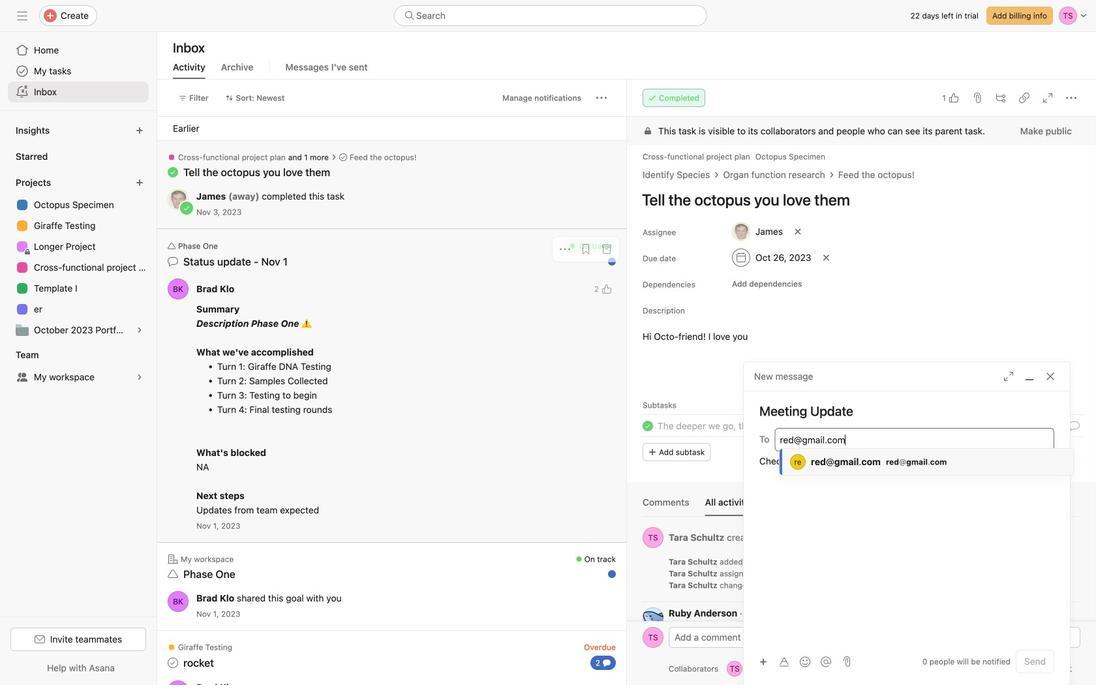 Task type: locate. For each thing, give the bounding box(es) containing it.
0 horizontal spatial add or remove collaborators image
[[727, 661, 743, 677]]

close image
[[1046, 371, 1056, 382]]

3 delete story image from the top
[[1072, 581, 1079, 589]]

⚠️ image
[[301, 318, 312, 329]]

add or remove collaborators image
[[727, 661, 743, 677], [764, 661, 779, 677], [787, 665, 795, 673]]

see details, october 2023 portfolio image
[[136, 326, 144, 334]]

2 horizontal spatial add or remove collaborators image
[[787, 665, 795, 673]]

1 horizontal spatial add or remove collaborators image
[[764, 661, 779, 677]]

Task Name text field
[[658, 419, 832, 433]]

0 comments. click to go to subtask details and comments image
[[1070, 421, 1080, 431]]

add subtask image
[[996, 93, 1006, 103]]

Type the name of a team, a project, or people text field
[[780, 432, 1047, 448]]

add to bookmarks image
[[581, 244, 591, 255]]

0 vertical spatial delete story image
[[1072, 557, 1079, 565]]

main content
[[627, 117, 1096, 683]]

new project or portfolio image
[[136, 179, 144, 187]]

2 likes. click to like this task image
[[602, 284, 612, 294]]

remove assignee image
[[794, 228, 802, 236]]

list item
[[627, 414, 1096, 438]]

tab list inside tell the octopus you love them dialog
[[643, 495, 1081, 517]]

more actions for this task image
[[1066, 93, 1077, 103]]

insert an object image
[[760, 658, 768, 666]]

2 vertical spatial delete story image
[[1072, 581, 1079, 589]]

list box
[[394, 5, 707, 26]]

Add subject text field
[[744, 402, 1070, 420]]

teams element
[[0, 343, 157, 390]]

toolbar
[[754, 652, 838, 671]]

dialog
[[744, 362, 1070, 685]]

sort: newest image
[[226, 94, 233, 102]]

open user profile image
[[643, 527, 664, 548], [168, 591, 189, 612]]

attachments: add a file to this task, tell the octopus you love them image
[[972, 93, 983, 103]]

0 vertical spatial open user profile image
[[643, 527, 664, 548]]

1 vertical spatial delete story image
[[1072, 569, 1079, 577]]

open user profile image
[[168, 279, 189, 300], [643, 608, 664, 628], [643, 627, 664, 648]]

Completed checkbox
[[640, 418, 656, 434]]

tab list
[[643, 495, 1081, 517]]

0 horizontal spatial open user profile image
[[168, 591, 189, 612]]

1 like. click to like this task image
[[949, 93, 959, 103]]

2 delete story image from the top
[[1072, 569, 1079, 577]]

delete story image
[[1072, 557, 1079, 565], [1072, 569, 1079, 577], [1072, 581, 1079, 589]]



Task type: vqa. For each thing, say whether or not it's contained in the screenshot.
Mark complete checkbox within the EAT SNACKS cell
no



Task type: describe. For each thing, give the bounding box(es) containing it.
formatting image
[[779, 657, 790, 667]]

global element
[[0, 32, 157, 110]]

at mention image
[[821, 657, 831, 667]]

new insights image
[[136, 127, 144, 134]]

archive notification image
[[602, 244, 612, 255]]

expand popout to full screen image
[[1004, 371, 1014, 382]]

1 delete story image from the top
[[1072, 557, 1079, 565]]

projects element
[[0, 171, 157, 343]]

1 vertical spatial open user profile image
[[168, 591, 189, 612]]

1 horizontal spatial open user profile image
[[643, 527, 664, 548]]

minimize image
[[1025, 371, 1035, 382]]

copy task link image
[[1019, 93, 1030, 103]]

show options image
[[1068, 609, 1076, 617]]

more actions image
[[597, 93, 607, 103]]

clear due date image
[[823, 254, 830, 262]]

tell the octopus you love them dialog
[[627, 80, 1096, 685]]

full screen image
[[1043, 93, 1053, 103]]

completed image
[[640, 418, 656, 434]]

status update icon image
[[168, 256, 178, 267]]

see details, my workspace image
[[136, 373, 144, 381]]

leftcount image
[[603, 659, 611, 667]]

emoji image
[[800, 657, 811, 667]]

hide sidebar image
[[17, 10, 27, 21]]

Task Name text field
[[634, 185, 1081, 215]]



